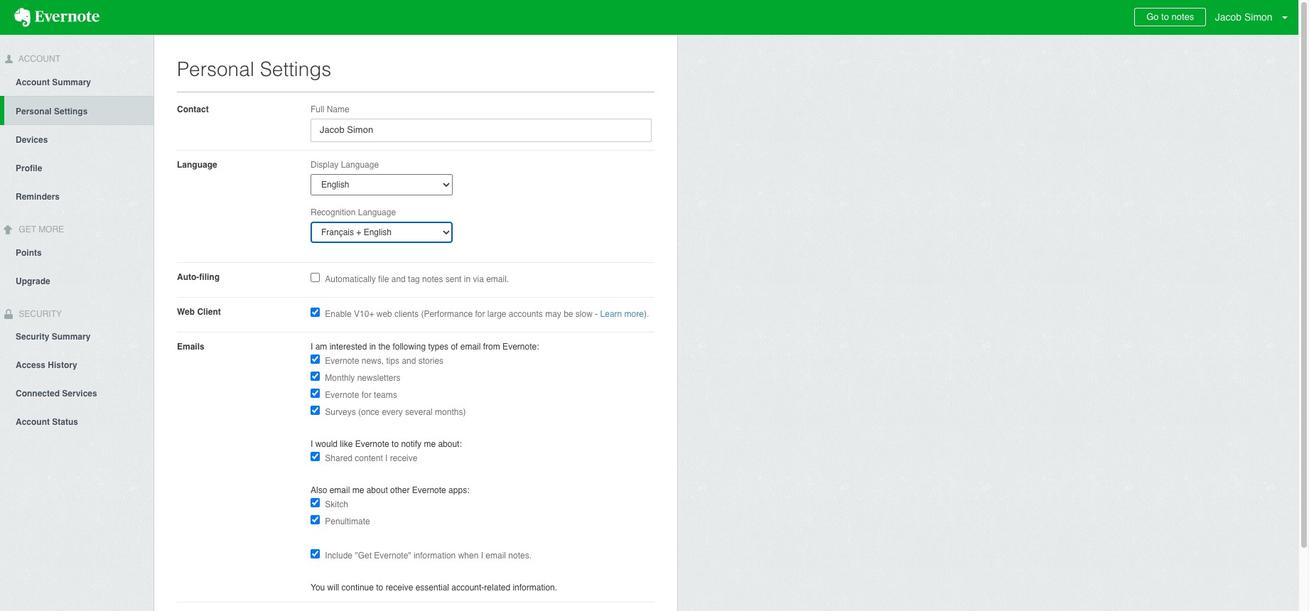 Task type: vqa. For each thing, say whether or not it's contained in the screenshot.
SUPERSCRIPT icon
no



Task type: describe. For each thing, give the bounding box(es) containing it.
notes.
[[509, 551, 532, 561]]

go to notes
[[1147, 11, 1195, 22]]

enable v10+ web clients (performance for large accounts may be slow - learn more ).
[[325, 309, 649, 319]]

types
[[428, 342, 449, 352]]

about:
[[438, 439, 462, 449]]

of
[[451, 342, 458, 352]]

i would like evernote to notify me about:
[[311, 439, 462, 449]]

i right when
[[481, 551, 484, 561]]

jacob simon link
[[1212, 0, 1299, 35]]

2 horizontal spatial to
[[1162, 11, 1170, 22]]

status
[[52, 418, 78, 428]]

auto-filing
[[177, 272, 220, 282]]

filing
[[199, 272, 220, 282]]

other
[[390, 486, 410, 496]]

monthly newsletters
[[325, 373, 401, 383]]

news,
[[362, 356, 384, 366]]

email.
[[486, 274, 509, 284]]

points
[[16, 248, 42, 258]]

auto-
[[177, 272, 199, 282]]

more
[[38, 225, 64, 235]]

information.
[[513, 583, 558, 593]]

connected services link
[[0, 379, 154, 408]]

1 horizontal spatial for
[[475, 309, 485, 319]]

0 vertical spatial notes
[[1172, 11, 1195, 22]]

summary for security summary
[[52, 332, 91, 342]]

web
[[177, 307, 195, 317]]

shared content i receive
[[325, 454, 418, 464]]

account status
[[16, 418, 78, 428]]

full
[[311, 105, 325, 114]]

also
[[311, 486, 327, 496]]

2 vertical spatial to
[[376, 583, 383, 593]]

monthly
[[325, 373, 355, 383]]

get
[[19, 225, 36, 235]]

about
[[367, 486, 388, 496]]

account summary
[[16, 77, 91, 87]]

apps:
[[449, 486, 470, 496]]

learn more link
[[601, 309, 644, 319]]

i down i would like evernote to notify me about:
[[385, 454, 388, 464]]

evernote up surveys
[[325, 390, 359, 400]]

go to notes link
[[1135, 8, 1207, 26]]

Full Name text field
[[311, 119, 652, 142]]

evernote news, tips and stories
[[325, 356, 444, 366]]

evernote image
[[0, 8, 114, 27]]

i left am
[[311, 342, 313, 352]]

large
[[488, 309, 507, 319]]

connected services
[[16, 389, 97, 399]]

jacob
[[1216, 11, 1242, 23]]

following
[[393, 342, 426, 352]]

Evernote for teams checkbox
[[311, 389, 320, 398]]

0 horizontal spatial me
[[352, 486, 364, 496]]

account summary link
[[0, 67, 154, 96]]

tag
[[408, 274, 420, 284]]

security for security summary
[[16, 332, 49, 342]]

profile link
[[0, 153, 154, 182]]

1 vertical spatial and
[[402, 356, 416, 366]]

display
[[311, 160, 339, 170]]

Surveys (once every several months) checkbox
[[311, 406, 320, 415]]

stories
[[419, 356, 444, 366]]

every
[[382, 407, 403, 417]]

"get
[[355, 551, 372, 561]]

will
[[328, 583, 339, 593]]

Monthly newsletters checkbox
[[311, 372, 320, 381]]

recognition language
[[311, 208, 396, 218]]

Include "Get Evernote" information when I email notes. checkbox
[[311, 550, 320, 559]]

recognition
[[311, 208, 356, 218]]

security for security
[[16, 309, 62, 319]]

devices link
[[0, 125, 154, 153]]

i am interested in the following types of email from evernote:
[[311, 342, 539, 352]]

Skitch checkbox
[[311, 498, 320, 508]]

Evernote news, tips and stories checkbox
[[311, 355, 320, 364]]

am
[[315, 342, 327, 352]]

via
[[473, 274, 484, 284]]

0 vertical spatial me
[[424, 439, 436, 449]]

account for account summary
[[16, 77, 50, 87]]

emails
[[177, 342, 205, 352]]

more
[[625, 309, 644, 319]]

content
[[355, 454, 383, 464]]

1 vertical spatial for
[[362, 390, 372, 400]]

when
[[458, 551, 479, 561]]

surveys
[[325, 407, 356, 417]]

automatically file and tag notes sent in via email.
[[325, 274, 509, 284]]

sent
[[446, 274, 462, 284]]

0 horizontal spatial personal
[[16, 107, 52, 116]]

skitch
[[325, 500, 348, 510]]

evernote"
[[374, 551, 411, 561]]

continue
[[342, 583, 374, 593]]

automatically
[[325, 274, 376, 284]]

language for display
[[341, 160, 379, 170]]

).
[[644, 309, 649, 319]]

Penultimate checkbox
[[311, 516, 320, 525]]



Task type: locate. For each thing, give the bounding box(es) containing it.
0 vertical spatial settings
[[260, 58, 332, 80]]

access history
[[16, 361, 77, 371]]

-
[[595, 309, 598, 319]]

upgrade link
[[0, 266, 154, 295]]

notes right tag
[[422, 274, 443, 284]]

full name
[[311, 105, 350, 114]]

0 horizontal spatial notes
[[422, 274, 443, 284]]

personal up devices
[[16, 107, 52, 116]]

contact
[[177, 105, 209, 114]]

1 vertical spatial notes
[[422, 274, 443, 284]]

summary up access history link at the left of page
[[52, 332, 91, 342]]

teams
[[374, 390, 397, 400]]

accounts
[[509, 309, 543, 319]]

language right recognition
[[358, 208, 396, 218]]

summary up personal settings link
[[52, 77, 91, 87]]

security up access
[[16, 332, 49, 342]]

evernote down the interested in the left bottom of the page
[[325, 356, 359, 366]]

access
[[16, 361, 46, 371]]

None checkbox
[[311, 308, 320, 317]]

summary
[[52, 77, 91, 87], [52, 332, 91, 342]]

personal up contact
[[177, 58, 255, 80]]

1 horizontal spatial personal settings
[[177, 58, 332, 80]]

web client
[[177, 307, 221, 317]]

evernote:
[[503, 342, 539, 352]]

evernote
[[325, 356, 359, 366], [325, 390, 359, 400], [355, 439, 389, 449], [412, 486, 446, 496]]

in left via
[[464, 274, 471, 284]]

Shared content I receive checkbox
[[311, 452, 320, 461]]

account up account summary
[[16, 54, 60, 64]]

in left the
[[370, 342, 376, 352]]

get more
[[16, 225, 64, 235]]

security summary link
[[0, 322, 154, 351]]

2 horizontal spatial email
[[486, 551, 506, 561]]

me right notify
[[424, 439, 436, 449]]

0 horizontal spatial settings
[[54, 107, 88, 116]]

tips
[[386, 356, 400, 366]]

2 vertical spatial email
[[486, 551, 506, 561]]

1 horizontal spatial settings
[[260, 58, 332, 80]]

security summary
[[16, 332, 91, 342]]

account for account
[[16, 54, 60, 64]]

in
[[464, 274, 471, 284], [370, 342, 376, 352]]

account inside 'link'
[[16, 418, 50, 428]]

1 vertical spatial me
[[352, 486, 364, 496]]

notify
[[401, 439, 422, 449]]

profile
[[16, 163, 42, 173]]

information
[[414, 551, 456, 561]]

include "get evernote" information when i email notes.
[[325, 551, 532, 561]]

personal settings
[[177, 58, 332, 80], [16, 107, 88, 116]]

upgrade
[[16, 276, 50, 286]]

language right "display"
[[341, 160, 379, 170]]

me
[[424, 439, 436, 449], [352, 486, 364, 496]]

services
[[62, 389, 97, 399]]

email left notes.
[[486, 551, 506, 561]]

0 vertical spatial account
[[16, 54, 60, 64]]

1 vertical spatial receive
[[386, 583, 413, 593]]

clients
[[395, 309, 419, 319]]

evernote up shared content i receive
[[355, 439, 389, 449]]

to left notify
[[392, 439, 399, 449]]

language down contact
[[177, 160, 217, 170]]

newsletters
[[357, 373, 401, 383]]

security inside security summary 'link'
[[16, 332, 49, 342]]

1 horizontal spatial to
[[392, 439, 399, 449]]

(performance
[[421, 309, 473, 319]]

simon
[[1245, 11, 1273, 23]]

0 horizontal spatial for
[[362, 390, 372, 400]]

language for recognition
[[358, 208, 396, 218]]

personal settings link
[[4, 96, 154, 125]]

1 horizontal spatial notes
[[1172, 11, 1195, 22]]

Automatically file and tag notes sent in via email. checkbox
[[311, 273, 320, 282]]

settings up devices link
[[54, 107, 88, 116]]

2 vertical spatial account
[[16, 418, 50, 428]]

None button
[[411, 612, 466, 612]]

to right continue
[[376, 583, 383, 593]]

to right go
[[1162, 11, 1170, 22]]

for
[[475, 309, 485, 319], [362, 390, 372, 400]]

0 vertical spatial receive
[[390, 454, 418, 464]]

like
[[340, 439, 353, 449]]

and down following
[[402, 356, 416, 366]]

0 vertical spatial and
[[392, 274, 406, 284]]

jacob simon
[[1216, 11, 1273, 23]]

evernote link
[[0, 0, 114, 35]]

0 vertical spatial email
[[461, 342, 481, 352]]

the
[[379, 342, 390, 352]]

personal
[[177, 58, 255, 80], [16, 107, 52, 116]]

0 vertical spatial in
[[464, 274, 471, 284]]

0 horizontal spatial in
[[370, 342, 376, 352]]

1 vertical spatial to
[[392, 439, 399, 449]]

1 horizontal spatial email
[[461, 342, 481, 352]]

receive down notify
[[390, 454, 418, 464]]

for left the large
[[475, 309, 485, 319]]

essential
[[416, 583, 449, 593]]

evernote for teams
[[325, 390, 397, 400]]

0 horizontal spatial personal settings
[[16, 107, 88, 116]]

penultimate
[[325, 517, 370, 527]]

security up security summary
[[16, 309, 62, 319]]

history
[[48, 361, 77, 371]]

1 vertical spatial personal
[[16, 107, 52, 116]]

evernote right other
[[412, 486, 446, 496]]

settings up full
[[260, 58, 332, 80]]

display language
[[311, 160, 379, 170]]

1 vertical spatial settings
[[54, 107, 88, 116]]

1 vertical spatial in
[[370, 342, 376, 352]]

enable
[[325, 309, 352, 319]]

1 vertical spatial summary
[[52, 332, 91, 342]]

access history link
[[0, 351, 154, 379]]

to
[[1162, 11, 1170, 22], [392, 439, 399, 449], [376, 583, 383, 593]]

1 vertical spatial security
[[16, 332, 49, 342]]

surveys (once every several months)
[[325, 407, 466, 417]]

account up personal settings link
[[16, 77, 50, 87]]

1 vertical spatial email
[[330, 486, 350, 496]]

email
[[461, 342, 481, 352], [330, 486, 350, 496], [486, 551, 506, 561]]

0 vertical spatial personal settings
[[177, 58, 332, 80]]

include
[[325, 551, 353, 561]]

for up (once at left bottom
[[362, 390, 372, 400]]

email up skitch
[[330, 486, 350, 496]]

from
[[483, 342, 500, 352]]

1 horizontal spatial personal
[[177, 58, 255, 80]]

1 horizontal spatial me
[[424, 439, 436, 449]]

web
[[377, 309, 392, 319]]

months)
[[435, 407, 466, 417]]

reminders link
[[0, 182, 154, 210]]

0 vertical spatial to
[[1162, 11, 1170, 22]]

connected
[[16, 389, 60, 399]]

name
[[327, 105, 350, 114]]

notes
[[1172, 11, 1195, 22], [422, 274, 443, 284]]

account-
[[452, 583, 485, 593]]

i up shared content i receive checkbox
[[311, 439, 313, 449]]

related
[[485, 583, 511, 593]]

0 horizontal spatial email
[[330, 486, 350, 496]]

1 vertical spatial personal settings
[[16, 107, 88, 116]]

slow
[[576, 309, 593, 319]]

0 horizontal spatial to
[[376, 583, 383, 593]]

0 vertical spatial security
[[16, 309, 62, 319]]

me left about
[[352, 486, 364, 496]]

notes right go
[[1172, 11, 1195, 22]]

several
[[405, 407, 433, 417]]

also email me about other evernote apps:
[[311, 486, 470, 496]]

and right "file"
[[392, 274, 406, 284]]

language
[[177, 160, 217, 170], [341, 160, 379, 170], [358, 208, 396, 218]]

be
[[564, 309, 574, 319]]

summary for account summary
[[52, 77, 91, 87]]

email right of
[[461, 342, 481, 352]]

points link
[[0, 238, 154, 266]]

0 vertical spatial personal
[[177, 58, 255, 80]]

0 vertical spatial for
[[475, 309, 485, 319]]

1 vertical spatial account
[[16, 77, 50, 87]]

client
[[197, 307, 221, 317]]

summary inside 'link'
[[52, 332, 91, 342]]

1 horizontal spatial in
[[464, 274, 471, 284]]

account down connected
[[16, 418, 50, 428]]

0 vertical spatial summary
[[52, 77, 91, 87]]

receive down evernote"
[[386, 583, 413, 593]]

account for account status
[[16, 418, 50, 428]]

go
[[1147, 11, 1159, 22]]



